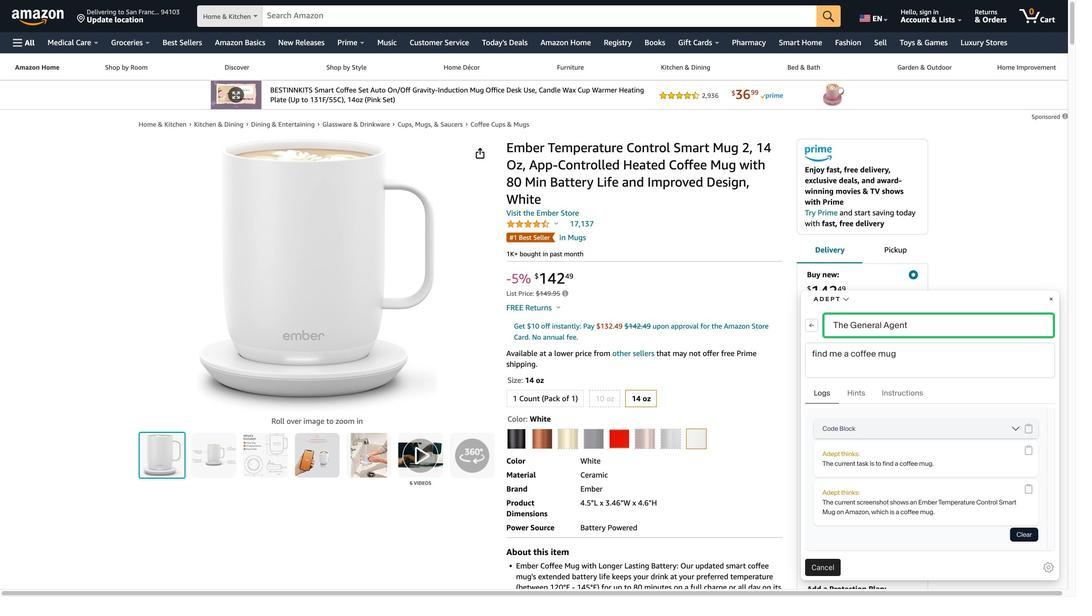 Task type: vqa. For each thing, say whether or not it's contained in the screenshot.
submit
yes



Task type: describe. For each thing, give the bounding box(es) containing it.
1 option group from the top
[[503, 388, 783, 410]]

rose gold image
[[635, 430, 655, 449]]

dropdown image
[[908, 430, 913, 435]]

Search Amazon text field
[[263, 6, 817, 26]]

stainless steel image
[[661, 430, 680, 449]]

learn more about amazon pricing and savings image
[[562, 291, 568, 298]]

1 vertical spatial popover image
[[557, 306, 560, 309]]

navigation navigation
[[0, 0, 1076, 590]]

radio active image
[[909, 271, 918, 280]]

0 vertical spatial popover image
[[554, 222, 558, 225]]

amazon prime logo image
[[805, 145, 832, 164]]



Task type: locate. For each thing, give the bounding box(es) containing it.
tab list
[[797, 237, 928, 265]]

None submit
[[817, 5, 841, 27], [140, 434, 184, 478], [191, 434, 236, 478], [243, 434, 288, 478], [295, 434, 340, 478], [347, 434, 391, 478], [398, 434, 443, 478], [450, 434, 495, 478], [817, 5, 841, 27], [140, 434, 184, 478], [191, 434, 236, 478], [243, 434, 288, 478], [295, 434, 340, 478], [347, 434, 391, 478], [398, 434, 443, 478], [450, 434, 495, 478]]

gray image
[[584, 430, 603, 449]]

0 vertical spatial option group
[[503, 388, 783, 410]]

amazon image
[[12, 10, 64, 26]]

popover image
[[554, 222, 558, 225], [557, 306, 560, 309]]

copper image
[[533, 430, 552, 449]]

option group
[[503, 388, 783, 410], [503, 427, 783, 452]]

2 option group from the top
[[503, 427, 783, 452]]

1 vertical spatial option group
[[503, 427, 783, 452]]

gold image
[[558, 430, 578, 449]]

heading
[[807, 585, 887, 594]]

red image
[[610, 430, 629, 449]]

none search field inside navigation navigation
[[197, 5, 841, 28]]

None search field
[[197, 5, 841, 28]]

black image
[[507, 430, 526, 449]]

white image
[[687, 430, 706, 449]]

ember temperature control smart mug 2, 14 oz, app-controlled heated coffee mug with 80 min battery life and improved design, white image
[[197, 139, 437, 412]]



